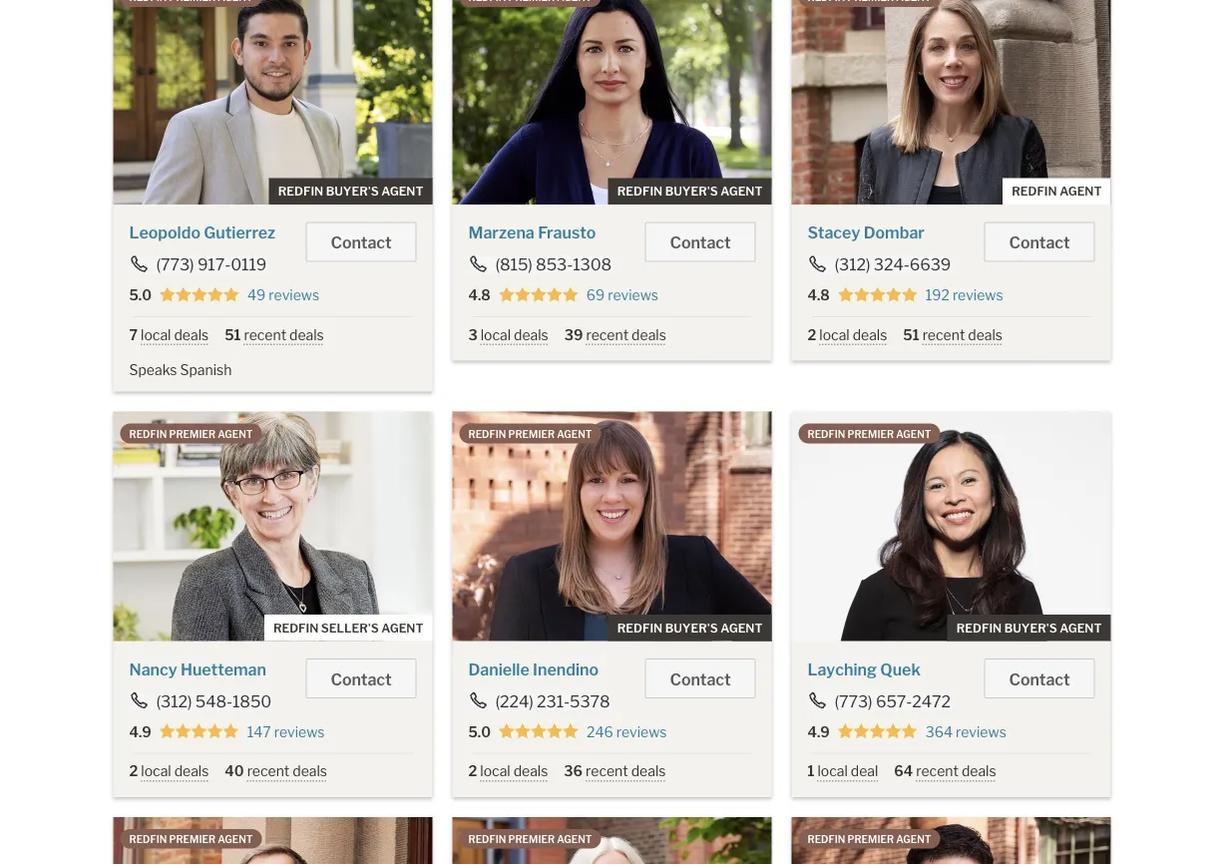 Task type: describe. For each thing, give the bounding box(es) containing it.
redfin seller's agent
[[273, 621, 424, 635]]

recent for (224) 231-5378
[[586, 763, 628, 780]]

147 reviews
[[247, 723, 325, 740]]

192
[[926, 287, 950, 304]]

7
[[129, 326, 138, 343]]

redfin buyer's agent for marzena frausto
[[617, 184, 763, 199]]

reviews for (312) 548-1850
[[274, 723, 325, 740]]

1 local deal
[[808, 763, 878, 780]]

147
[[247, 723, 271, 740]]

49 reviews
[[247, 287, 319, 304]]

leopoldo gutierrez
[[129, 223, 276, 242]]

redfin buyer's agent for danielle inendino
[[617, 621, 763, 635]]

layching quek
[[808, 660, 921, 679]]

reviews for (773) 917-0119
[[269, 287, 319, 304]]

dombar
[[864, 223, 925, 242]]

49
[[247, 287, 266, 304]]

photo of steve otwell image
[[792, 817, 1111, 864]]

layching
[[808, 660, 877, 679]]

39
[[565, 326, 583, 343]]

36 recent deals
[[564, 763, 666, 780]]

(224)
[[495, 692, 534, 711]]

recent for (312) 548-1850
[[247, 763, 290, 780]]

deals left '36'
[[514, 763, 548, 780]]

leopoldo
[[129, 223, 201, 242]]

local for (312) 324-6639
[[820, 326, 850, 343]]

reviews for (224) 231-5378
[[616, 723, 667, 740]]

nancy
[[129, 660, 177, 679]]

rating 5.0 out of 5 element for 231-
[[499, 723, 579, 741]]

rating 4.9 out of 5 element for 548-
[[159, 723, 239, 741]]

local for (773) 917-0119
[[141, 326, 171, 343]]

deals down 69 reviews
[[632, 326, 666, 343]]

buyer's for layching quek
[[1004, 621, 1057, 635]]

contact button for (224) 231-5378
[[645, 659, 756, 698]]

contact button for (815) 853-1308
[[645, 222, 756, 262]]

1308
[[573, 255, 612, 274]]

photo of marzena frausto image
[[453, 0, 772, 205]]

3
[[468, 326, 478, 343]]

danielle inendino
[[468, 660, 599, 679]]

marzena frausto
[[468, 223, 596, 242]]

photo of leopoldo gutierrez image
[[113, 0, 433, 205]]

364
[[926, 723, 953, 740]]

speaks
[[129, 361, 177, 378]]

548-
[[195, 692, 233, 711]]

4.8 for (815)
[[468, 287, 491, 304]]

64 recent deals
[[894, 763, 996, 780]]

contact button for (773) 917-0119
[[306, 222, 417, 262]]

364 reviews
[[926, 723, 1007, 740]]

(312) 548-1850
[[156, 692, 272, 711]]

deals left 39
[[514, 326, 549, 343]]

stacey dombar
[[808, 223, 925, 242]]

deals down 246 reviews
[[631, 763, 666, 780]]

local for (224) 231-5378
[[480, 763, 511, 780]]

(312) for (312) 548-1850
[[156, 692, 192, 711]]

4.8 for (312)
[[808, 287, 830, 304]]

40 recent deals
[[225, 763, 327, 780]]

39 recent deals
[[565, 326, 666, 343]]

recent for (773) 657-2472
[[916, 763, 959, 780]]

contact button for (312) 324-6639
[[984, 222, 1095, 262]]

contact button for (773) 657-2472
[[984, 659, 1095, 698]]

buyer's for danielle inendino
[[665, 621, 718, 635]]

51 for 917-
[[225, 326, 241, 343]]

local for (815) 853-1308
[[481, 326, 511, 343]]

nancy huetteman link
[[129, 660, 266, 679]]

231-
[[537, 692, 570, 711]]

2472
[[912, 692, 951, 711]]

40
[[225, 763, 244, 780]]

(773) for (773) 657-2472
[[835, 692, 873, 711]]

4.9 for (312)
[[129, 723, 151, 740]]

photo of danielle inendino image
[[453, 412, 772, 641]]

(815) 853-1308
[[495, 255, 612, 274]]

leopoldo gutierrez link
[[129, 223, 276, 242]]

(312) 324-6639 button
[[808, 255, 952, 274]]

(312) 324-6639
[[835, 255, 951, 274]]

recent for (815) 853-1308
[[586, 326, 629, 343]]

rating 5.0 out of 5 element for 917-
[[160, 286, 239, 304]]

speaks spanish
[[129, 361, 232, 378]]

local for (312) 548-1850
[[141, 763, 171, 780]]

redfin buyer's agent for leopoldo gutierrez
[[278, 184, 424, 199]]

redfin agent
[[1012, 184, 1102, 199]]

657-
[[876, 692, 912, 711]]



Task type: locate. For each thing, give the bounding box(es) containing it.
6639
[[910, 255, 951, 274]]

reviews right 246
[[616, 723, 667, 740]]

photo of jacqueline alter image
[[453, 817, 772, 864]]

853-
[[536, 255, 573, 274]]

2 local deals for (312) 548-1850
[[129, 763, 209, 780]]

danielle
[[468, 660, 530, 679]]

7 local deals
[[129, 326, 209, 343]]

1850
[[232, 692, 272, 711]]

1 4.9 from the left
[[129, 723, 151, 740]]

1 horizontal spatial rating 4.8 out of 5 element
[[838, 286, 918, 304]]

0 horizontal spatial rating 4.8 out of 5 element
[[499, 286, 579, 304]]

0 horizontal spatial rating 4.9 out of 5 element
[[159, 723, 239, 741]]

gutierrez
[[204, 223, 276, 242]]

rating 5.0 out of 5 element down the '(773) 917-0119' button
[[160, 286, 239, 304]]

2 for (312) 324-6639
[[808, 326, 817, 343]]

rating 4.8 out of 5 element
[[499, 286, 579, 304], [838, 286, 918, 304]]

3 local deals
[[468, 326, 549, 343]]

1 4.8 from the left
[[468, 287, 491, 304]]

rating 4.9 out of 5 element down the (773) 657-2472 button
[[838, 723, 918, 741]]

recent right 64
[[916, 763, 959, 780]]

buyer's for leopoldo gutierrez
[[326, 184, 379, 199]]

2 rating 4.8 out of 5 element from the left
[[838, 286, 918, 304]]

(312)
[[835, 255, 871, 274], [156, 692, 192, 711]]

2 local deals for (224) 231-5378
[[468, 763, 548, 780]]

5.0 for (773)
[[129, 287, 152, 304]]

0 horizontal spatial 2 local deals
[[129, 763, 209, 780]]

deal
[[851, 763, 878, 780]]

2 horizontal spatial 2
[[808, 326, 817, 343]]

51 recent deals for (773) 917-0119
[[225, 326, 324, 343]]

0 horizontal spatial 4.8
[[468, 287, 491, 304]]

0 horizontal spatial (312)
[[156, 692, 192, 711]]

local right the '3'
[[481, 326, 511, 343]]

1 horizontal spatial 4.8
[[808, 287, 830, 304]]

photo of steve dombar image
[[113, 817, 433, 864]]

danielle inendino link
[[468, 660, 599, 679]]

contact for 1850
[[331, 670, 392, 689]]

4.9 for (773)
[[808, 723, 830, 740]]

spanish
[[180, 361, 232, 378]]

local for (773) 657-2472
[[818, 763, 848, 780]]

rating 4.8 out of 5 element for 853-
[[499, 286, 579, 304]]

(773) 917-0119
[[156, 255, 267, 274]]

4.8
[[468, 287, 491, 304], [808, 287, 830, 304]]

seller's
[[321, 621, 379, 635]]

rating 4.9 out of 5 element down (312) 548-1850 button
[[159, 723, 239, 741]]

recent down 192
[[923, 326, 965, 343]]

1 horizontal spatial 51 recent deals
[[903, 326, 1003, 343]]

2 4.8 from the left
[[808, 287, 830, 304]]

local
[[141, 326, 171, 343], [481, 326, 511, 343], [820, 326, 850, 343], [141, 763, 171, 780], [480, 763, 511, 780], [818, 763, 848, 780]]

contact button for (312) 548-1850
[[306, 659, 417, 698]]

2 51 from the left
[[903, 326, 920, 343]]

192 reviews
[[926, 287, 1003, 304]]

2 51 recent deals from the left
[[903, 326, 1003, 343]]

4.9 up 1
[[808, 723, 830, 740]]

contact button up 246 reviews
[[645, 659, 756, 698]]

51 recent deals for (312) 324-6639
[[903, 326, 1003, 343]]

contact for 5378
[[670, 670, 731, 689]]

1 51 from the left
[[225, 326, 241, 343]]

(773)
[[156, 255, 194, 274], [835, 692, 873, 711]]

(224) 231-5378 button
[[468, 692, 611, 711]]

reviews for (312) 324-6639
[[953, 287, 1003, 304]]

premier
[[169, 428, 216, 440], [508, 428, 555, 440], [848, 428, 894, 440], [169, 833, 216, 845], [508, 833, 555, 845], [848, 833, 894, 845]]

2 rating 4.9 out of 5 element from the left
[[838, 723, 918, 741]]

1 horizontal spatial 2
[[468, 763, 477, 780]]

(773) down leopoldo
[[156, 255, 194, 274]]

deals left 40
[[174, 763, 209, 780]]

deals down 192 reviews
[[968, 326, 1003, 343]]

1 horizontal spatial 4.9
[[808, 723, 830, 740]]

marzena frausto link
[[468, 223, 596, 242]]

nancy huetteman
[[129, 660, 266, 679]]

recent down the 49
[[244, 326, 286, 343]]

stacey dombar link
[[808, 223, 925, 242]]

rating 4.9 out of 5 element for 657-
[[838, 723, 918, 741]]

quek
[[880, 660, 921, 679]]

local right 7
[[141, 326, 171, 343]]

contact button up 49 reviews
[[306, 222, 417, 262]]

contact button
[[306, 222, 417, 262], [645, 222, 756, 262], [984, 222, 1095, 262], [306, 659, 417, 698], [645, 659, 756, 698], [984, 659, 1095, 698]]

1 horizontal spatial 2 local deals
[[468, 763, 548, 780]]

contact button up 364 reviews
[[984, 659, 1095, 698]]

1 horizontal spatial rating 5.0 out of 5 element
[[499, 723, 579, 741]]

246
[[587, 723, 613, 740]]

0 vertical spatial (312)
[[835, 255, 871, 274]]

5.0 for (224)
[[468, 723, 491, 740]]

4.8 up the '3'
[[468, 287, 491, 304]]

0 vertical spatial (773)
[[156, 255, 194, 274]]

246 reviews
[[587, 723, 667, 740]]

stacey
[[808, 223, 860, 242]]

64
[[894, 763, 913, 780]]

1 horizontal spatial (312)
[[835, 255, 871, 274]]

recent for (773) 917-0119
[[244, 326, 286, 343]]

recent right 40
[[247, 763, 290, 780]]

1 vertical spatial (312)
[[156, 692, 192, 711]]

0 horizontal spatial 4.9
[[129, 723, 151, 740]]

(312) for (312) 324-6639
[[835, 255, 871, 274]]

2 down (312) 548-1850 button
[[129, 763, 138, 780]]

recent
[[244, 326, 286, 343], [586, 326, 629, 343], [923, 326, 965, 343], [247, 763, 290, 780], [586, 763, 628, 780], [916, 763, 959, 780]]

deals down 49 reviews
[[289, 326, 324, 343]]

reviews for (773) 657-2472
[[956, 723, 1007, 740]]

deals down 147 reviews
[[293, 763, 327, 780]]

51 for 324-
[[903, 326, 920, 343]]

1 horizontal spatial rating 4.9 out of 5 element
[[838, 723, 918, 741]]

0 horizontal spatial 2
[[129, 763, 138, 780]]

2 down (224) 231-5378 button
[[468, 763, 477, 780]]

1 horizontal spatial (773)
[[835, 692, 873, 711]]

marzena
[[468, 223, 535, 242]]

contact for 2472
[[1009, 670, 1070, 689]]

layching quek link
[[808, 660, 921, 679]]

4.9
[[129, 723, 151, 740], [808, 723, 830, 740]]

buyer's for marzena frausto
[[665, 184, 718, 199]]

0 horizontal spatial 5.0
[[129, 287, 152, 304]]

reviews right the 49
[[269, 287, 319, 304]]

917-
[[197, 255, 231, 274]]

redfin
[[278, 184, 323, 199], [617, 184, 663, 199], [1012, 184, 1057, 199], [129, 428, 167, 440], [468, 428, 506, 440], [808, 428, 846, 440], [273, 621, 319, 635], [617, 621, 663, 635], [957, 621, 1002, 635], [129, 833, 167, 845], [468, 833, 506, 845], [808, 833, 846, 845]]

36
[[564, 763, 583, 780]]

reviews right 69
[[608, 287, 659, 304]]

reviews right 147
[[274, 723, 325, 740]]

(312) down stacey dombar
[[835, 255, 871, 274]]

deals down (312) 324-6639 "button"
[[853, 326, 887, 343]]

51 down (312) 324-6639
[[903, 326, 920, 343]]

(224) 231-5378
[[495, 692, 610, 711]]

1 vertical spatial rating 5.0 out of 5 element
[[499, 723, 579, 741]]

1 vertical spatial (773)
[[835, 692, 873, 711]]

1
[[808, 763, 815, 780]]

deals
[[174, 326, 209, 343], [289, 326, 324, 343], [514, 326, 549, 343], [632, 326, 666, 343], [853, 326, 887, 343], [968, 326, 1003, 343], [174, 763, 209, 780], [293, 763, 327, 780], [514, 763, 548, 780], [631, 763, 666, 780], [962, 763, 996, 780]]

rating 4.9 out of 5 element
[[159, 723, 239, 741], [838, 723, 918, 741]]

51 up spanish
[[225, 326, 241, 343]]

2 local deals left '36'
[[468, 763, 548, 780]]

2 local deals
[[808, 326, 887, 343], [129, 763, 209, 780], [468, 763, 548, 780]]

rating 5.0 out of 5 element down (224) 231-5378 button
[[499, 723, 579, 741]]

local left 40
[[141, 763, 171, 780]]

reviews right 364
[[956, 723, 1007, 740]]

(312) down 'nancy'
[[156, 692, 192, 711]]

contact
[[331, 233, 392, 252], [670, 233, 731, 252], [1009, 233, 1070, 252], [331, 670, 392, 689], [670, 670, 731, 689], [1009, 670, 1070, 689]]

recent for (312) 324-6639
[[923, 326, 965, 343]]

(773) 657-2472
[[835, 692, 951, 711]]

(815)
[[495, 255, 533, 274]]

(773) for (773) 917-0119
[[156, 255, 194, 274]]

inendino
[[533, 660, 599, 679]]

rating 4.8 out of 5 element down (312) 324-6639 "button"
[[838, 286, 918, 304]]

0 vertical spatial 5.0
[[129, 287, 152, 304]]

reviews for (815) 853-1308
[[608, 287, 659, 304]]

contact for 1308
[[670, 233, 731, 252]]

1 horizontal spatial 5.0
[[468, 723, 491, 740]]

(773) 657-2472 button
[[808, 692, 952, 711]]

2 for (224) 231-5378
[[468, 763, 477, 780]]

51 recent deals down 49 reviews
[[225, 326, 324, 343]]

rating 4.8 out of 5 element down "(815) 853-1308" button
[[499, 286, 579, 304]]

2 local deals down (312) 324-6639 "button"
[[808, 326, 887, 343]]

1 horizontal spatial 51
[[903, 326, 920, 343]]

2
[[808, 326, 817, 343], [129, 763, 138, 780], [468, 763, 477, 780]]

contact for 6639
[[1009, 233, 1070, 252]]

reviews right 192
[[953, 287, 1003, 304]]

rating 5.0 out of 5 element
[[160, 286, 239, 304], [499, 723, 579, 741]]

51
[[225, 326, 241, 343], [903, 326, 920, 343]]

(312) 548-1850 button
[[129, 692, 273, 711]]

1 51 recent deals from the left
[[225, 326, 324, 343]]

2 4.9 from the left
[[808, 723, 830, 740]]

1 rating 4.8 out of 5 element from the left
[[499, 286, 579, 304]]

2 horizontal spatial 2 local deals
[[808, 326, 887, 343]]

1 vertical spatial 5.0
[[468, 723, 491, 740]]

photo of nancy huetteman image
[[113, 412, 433, 641]]

recent right '36'
[[586, 763, 628, 780]]

0 horizontal spatial 51 recent deals
[[225, 326, 324, 343]]

local down (224)
[[480, 763, 511, 780]]

rating 4.8 out of 5 element for 324-
[[838, 286, 918, 304]]

buyer's
[[326, 184, 379, 199], [665, 184, 718, 199], [665, 621, 718, 635], [1004, 621, 1057, 635]]

frausto
[[538, 223, 596, 242]]

redfin buyer's agent
[[278, 184, 424, 199], [617, 184, 763, 199], [617, 621, 763, 635], [957, 621, 1102, 635]]

redfin premier agent
[[129, 428, 253, 440], [468, 428, 592, 440], [808, 428, 931, 440], [129, 833, 253, 845], [468, 833, 592, 845], [808, 833, 931, 845]]

4.8 down stacey on the right of the page
[[808, 287, 830, 304]]

5.0 up 7
[[129, 287, 152, 304]]

(773) 917-0119 button
[[129, 255, 268, 274]]

0119
[[231, 255, 267, 274]]

2 for (312) 548-1850
[[129, 763, 138, 780]]

5.0
[[129, 287, 152, 304], [468, 723, 491, 740]]

photo of layching quek image
[[792, 412, 1111, 641]]

0 horizontal spatial rating 5.0 out of 5 element
[[160, 286, 239, 304]]

redfin buyer's agent for layching quek
[[957, 621, 1102, 635]]

(815) 853-1308 button
[[468, 255, 613, 274]]

photo of stacey dombar image
[[792, 0, 1111, 205]]

324-
[[874, 255, 910, 274]]

contact for 0119
[[331, 233, 392, 252]]

4.9 down 'nancy'
[[129, 723, 151, 740]]

recent right 39
[[586, 326, 629, 343]]

local right 1
[[818, 763, 848, 780]]

69
[[586, 287, 605, 304]]

contact button down seller's
[[306, 659, 417, 698]]

deals up speaks spanish
[[174, 326, 209, 343]]

5.0 down 'danielle'
[[468, 723, 491, 740]]

(773) down layching quek
[[835, 692, 873, 711]]

contact button down the 'redfin agent'
[[984, 222, 1095, 262]]

0 horizontal spatial 51
[[225, 326, 241, 343]]

0 vertical spatial rating 5.0 out of 5 element
[[160, 286, 239, 304]]

deals down 364 reviews
[[962, 763, 996, 780]]

local down (312) 324-6639 "button"
[[820, 326, 850, 343]]

huetteman
[[181, 660, 266, 679]]

2 local deals for (312) 324-6639
[[808, 326, 887, 343]]

contact button up 69 reviews
[[645, 222, 756, 262]]

5378
[[570, 692, 610, 711]]

0 horizontal spatial (773)
[[156, 255, 194, 274]]

51 recent deals
[[225, 326, 324, 343], [903, 326, 1003, 343]]

reviews
[[269, 287, 319, 304], [608, 287, 659, 304], [953, 287, 1003, 304], [274, 723, 325, 740], [616, 723, 667, 740], [956, 723, 1007, 740]]

2 down (312) 324-6639 "button"
[[808, 326, 817, 343]]

69 reviews
[[586, 287, 659, 304]]

1 rating 4.9 out of 5 element from the left
[[159, 723, 239, 741]]

2 local deals left 40
[[129, 763, 209, 780]]

51 recent deals down 192 reviews
[[903, 326, 1003, 343]]



Task type: vqa. For each thing, say whether or not it's contained in the screenshot.


